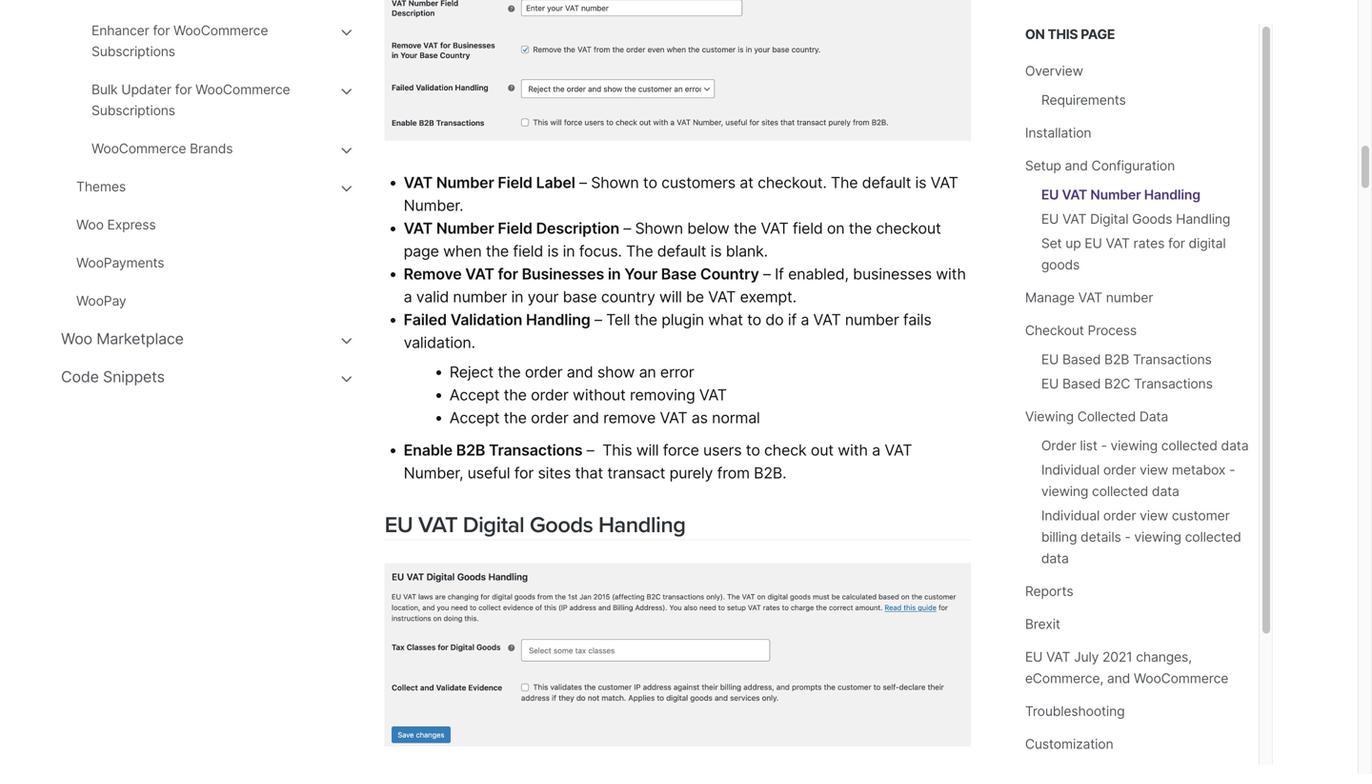 Task type: vqa. For each thing, say whether or not it's contained in the screenshot.
EU VAT Digital Goods Handling
yes



Task type: describe. For each thing, give the bounding box(es) containing it.
set up eu vat rates for digital goods link
[[1042, 235, 1226, 273]]

installation link
[[1025, 125, 1092, 141]]

shown for below the
[[635, 219, 683, 238]]

requirements
[[1042, 92, 1126, 108]]

on
[[1025, 26, 1045, 42]]

–  this will force users to check out with a vat number, useful for sites that transact purely from b2b.
[[404, 441, 912, 483]]

at
[[740, 174, 754, 192]]

woo marketplace link
[[61, 329, 339, 350]]

individual order view metabox - viewing collected data link
[[1042, 462, 1235, 500]]

your
[[625, 265, 658, 284]]

and inside eu vat july 2021 changes, ecommerce, and woocommerce
[[1107, 671, 1131, 687]]

eu up viewing at right
[[1042, 376, 1059, 392]]

0 horizontal spatial is
[[548, 242, 559, 261]]

enhancer for woocommerce subscriptions link
[[91, 20, 339, 62]]

1 vertical spatial transactions
[[1134, 376, 1213, 392]]

country
[[700, 265, 759, 284]]

1 vertical spatial in
[[608, 265, 621, 284]]

eu vat july 2021 changes, ecommerce, and woocommerce
[[1025, 650, 1229, 687]]

will inside – if enabled, businesses with a valid number in your base country will be vat exempt.
[[660, 288, 682, 307]]

overview
[[1025, 63, 1084, 79]]

brexit
[[1025, 617, 1061, 633]]

vat inside – shown to customers at checkout. the default is vat number.
[[931, 174, 959, 192]]

order down failed validation handling
[[525, 363, 563, 381]]

remove
[[404, 265, 462, 284]]

if
[[788, 311, 797, 330]]

code
[[61, 368, 99, 386]]

brands
[[190, 141, 233, 157]]

vat inside – tell the plugin what to do if a vat number fails validation.
[[814, 311, 841, 330]]

eu down number,
[[385, 512, 413, 539]]

0 horizontal spatial -
[[1101, 438, 1107, 454]]

businesses
[[522, 265, 604, 284]]

billing
[[1042, 529, 1077, 546]]

checkout process
[[1025, 323, 1137, 339]]

number,
[[404, 464, 464, 483]]

a for – tell the plugin what to do if a vat number fails validation.
[[801, 311, 809, 330]]

eu based b2c transactions link
[[1042, 376, 1213, 392]]

and down without
[[573, 409, 599, 427]]

set
[[1042, 235, 1062, 252]]

vat left rates at the right
[[1106, 235, 1130, 252]]

enable
[[404, 441, 453, 460]]

on this page
[[1025, 26, 1115, 42]]

eu down "checkout" on the right top of the page
[[1042, 352, 1059, 368]]

manage vat number link
[[1025, 290, 1153, 306]]

eu vat number handling link
[[1042, 187, 1201, 203]]

field for description
[[498, 219, 533, 238]]

subscriptions inside the "bulk updater for woocommerce subscriptions"
[[91, 102, 175, 119]]

july
[[1074, 650, 1099, 666]]

default inside – shown below the vat field on the checkout page when the field is in focus. the default is blank.
[[657, 242, 707, 261]]

vat up as
[[699, 386, 727, 404]]

order list - viewing collected data individual order view metabox - viewing collected data individual order view customer billing details - viewing collected data
[[1042, 438, 1249, 567]]

themes
[[76, 179, 126, 195]]

reports link
[[1025, 584, 1074, 600]]

manage vat number
[[1025, 290, 1153, 306]]

setup
[[1025, 158, 1062, 174]]

plugin
[[662, 311, 704, 330]]

handling down your
[[526, 311, 591, 330]]

installation
[[1025, 125, 1092, 141]]

1 vertical spatial viewing
[[1042, 484, 1089, 500]]

woo express link
[[76, 214, 339, 235]]

from
[[717, 464, 750, 483]]

tell
[[606, 311, 630, 330]]

number for – shown to customers at checkout. the default is vat number.
[[436, 174, 494, 192]]

order up sites
[[531, 409, 569, 427]]

check
[[764, 441, 807, 460]]

number for – shown below the vat field on the checkout page when the field is in focus. the default is blank.
[[436, 219, 494, 238]]

enable b2b transactions
[[404, 441, 583, 460]]

2 vertical spatial collected
[[1185, 529, 1242, 546]]

eu up set
[[1042, 211, 1059, 227]]

businesses
[[853, 265, 932, 284]]

vat down 'number.'
[[404, 219, 433, 238]]

the inside – shown to customers at checkout. the default is vat number.
[[831, 174, 858, 192]]

to inside the –  this will force users to check out with a vat number, useful for sites that transact purely from b2b.
[[746, 441, 760, 460]]

customer
[[1172, 508, 1230, 524]]

individual order view customer billing details - viewing collected data link
[[1042, 508, 1242, 567]]

with inside – if enabled, businesses with a valid number in your base country will be vat exempt.
[[936, 265, 966, 284]]

handling up digital
[[1176, 211, 1231, 227]]

woocommerce up themes
[[91, 141, 186, 157]]

checkout
[[876, 219, 941, 238]]

– for remove vat for businesses in your base country
[[763, 265, 771, 284]]

setup and configuration
[[1025, 158, 1175, 174]]

troubleshooting
[[1025, 704, 1125, 720]]

when
[[443, 242, 482, 261]]

if
[[775, 265, 784, 284]]

description
[[536, 219, 620, 238]]

a for –  this will force users to check out with a vat number, useful for sites that transact purely from b2b.
[[872, 441, 881, 460]]

enabled,
[[788, 265, 849, 284]]

in inside – shown below the vat field on the checkout page when the field is in focus. the default is blank.
[[563, 242, 575, 261]]

order down order list - viewing collected data "link"
[[1104, 462, 1136, 478]]

this
[[603, 441, 632, 460]]

vat up 'number.'
[[404, 174, 433, 192]]

failed validation handling
[[404, 311, 591, 330]]

data
[[1140, 409, 1169, 425]]

vat inside eu vat july 2021 changes, ecommerce, and woocommerce
[[1047, 650, 1071, 666]]

2 horizontal spatial data
[[1221, 438, 1249, 454]]

label
[[536, 174, 575, 192]]

checkout process link
[[1025, 323, 1137, 339]]

number inside "eu vat number handling eu vat digital goods handling set up eu vat rates for digital goods"
[[1091, 187, 1141, 203]]

for down vat number field description
[[498, 265, 518, 284]]

– shown below the vat field on the checkout page when the field is in focus. the default is blank.
[[404, 219, 941, 261]]

woo for woo express
[[76, 217, 104, 233]]

number.
[[404, 197, 463, 215]]

vat down removing
[[660, 409, 688, 427]]

as
[[692, 409, 708, 427]]

valid
[[416, 288, 449, 307]]

on
[[827, 219, 845, 238]]

changes,
[[1136, 650, 1192, 666]]

details
[[1081, 529, 1121, 546]]

marketplace
[[97, 330, 184, 348]]

a inside – if enabled, businesses with a valid number in your base country will be vat exempt.
[[404, 288, 412, 307]]

woopayments
[[76, 255, 164, 271]]

– if enabled, businesses with a valid number in your base country will be vat exempt.
[[404, 265, 966, 307]]

bulk updater for woocommerce subscriptions
[[91, 81, 290, 119]]

exempt.
[[740, 288, 797, 307]]

vat down setup and configuration link on the top
[[1062, 187, 1088, 203]]

checkout.
[[758, 174, 827, 192]]

ecommerce,
[[1025, 671, 1104, 687]]

to inside – shown to customers at checkout. the default is vat number.
[[643, 174, 657, 192]]

2 horizontal spatial number
[[1106, 290, 1153, 306]]

force
[[663, 441, 699, 460]]

up
[[1066, 235, 1081, 252]]

enhancer
[[91, 22, 149, 39]]

default inside – shown to customers at checkout. the default is vat number.
[[862, 174, 911, 192]]

2021
[[1103, 650, 1133, 666]]

eu vat digital goods handling
[[385, 512, 686, 539]]

for inside enhancer for woocommerce subscriptions
[[153, 22, 170, 39]]

for inside the "bulk updater for woocommerce subscriptions"
[[175, 81, 192, 98]]

2 accept from the top
[[450, 409, 500, 427]]

0 vertical spatial collected
[[1162, 438, 1218, 454]]

vat down "when"
[[465, 265, 494, 284]]

your
[[528, 288, 559, 307]]

0 horizontal spatial goods
[[530, 512, 593, 539]]

woo marketplace
[[61, 330, 184, 348]]

– tell the plugin what to do if a vat number fails validation.
[[404, 311, 932, 352]]

below the
[[687, 219, 757, 238]]

with inside the –  this will force users to check out with a vat number, useful for sites that transact purely from b2b.
[[838, 441, 868, 460]]

woopay
[[76, 293, 126, 309]]



Task type: locate. For each thing, give the bounding box(es) containing it.
will down the base at top
[[660, 288, 682, 307]]

0 vertical spatial accept
[[450, 386, 500, 404]]

a right "if" at top right
[[801, 311, 809, 330]]

2 view from the top
[[1140, 508, 1169, 524]]

the up your
[[626, 242, 653, 261]]

1 horizontal spatial digital
[[1090, 211, 1129, 227]]

– shown to customers at checkout. the default is vat number.
[[404, 174, 959, 215]]

0 vertical spatial viewing
[[1111, 438, 1158, 454]]

number up the validation
[[453, 288, 507, 307]]

woocommerce brands
[[91, 141, 233, 157]]

0 vertical spatial b2b
[[1105, 352, 1130, 368]]

1 horizontal spatial with
[[936, 265, 966, 284]]

0 vertical spatial to
[[643, 174, 657, 192]]

– up your
[[624, 219, 631, 238]]

1 horizontal spatial in
[[563, 242, 575, 261]]

1 vertical spatial based
[[1063, 376, 1101, 392]]

express
[[107, 217, 156, 233]]

1 vertical spatial to
[[747, 311, 762, 330]]

2 horizontal spatial -
[[1229, 462, 1235, 478]]

0 horizontal spatial will
[[636, 441, 659, 460]]

with right businesses
[[936, 265, 966, 284]]

2 field from the top
[[498, 219, 533, 238]]

vat inside – if enabled, businesses with a valid number in your base country will be vat exempt.
[[708, 288, 736, 307]]

1 vertical spatial woo
[[61, 330, 92, 348]]

0 horizontal spatial in
[[511, 288, 524, 307]]

vat
[[404, 174, 433, 192], [931, 174, 959, 192], [1062, 187, 1088, 203], [1063, 211, 1087, 227], [404, 219, 433, 238], [761, 219, 789, 238], [1106, 235, 1130, 252], [465, 265, 494, 284], [708, 288, 736, 307], [1079, 290, 1103, 306], [814, 311, 841, 330], [699, 386, 727, 404], [660, 409, 688, 427], [885, 441, 912, 460], [418, 512, 458, 539], [1047, 650, 1071, 666]]

out
[[811, 441, 834, 460]]

data up metabox
[[1221, 438, 1249, 454]]

vat number field description
[[404, 219, 620, 238]]

1 vertical spatial field
[[498, 219, 533, 238]]

for right enhancer
[[153, 22, 170, 39]]

digital down eu vat number handling link at the top of page
[[1090, 211, 1129, 227]]

eu based b2b transactions eu based b2c transactions
[[1042, 352, 1213, 392]]

1 horizontal spatial eu vat digital goods handling link
[[1042, 211, 1231, 227]]

number up process
[[1106, 290, 1153, 306]]

0 vertical spatial goods
[[1132, 211, 1173, 227]]

goods down sites
[[530, 512, 593, 539]]

reports
[[1025, 584, 1074, 600]]

enhancer for woocommerce subscriptions
[[91, 22, 268, 60]]

1 horizontal spatial a
[[801, 311, 809, 330]]

customers
[[662, 174, 736, 192]]

1 vertical spatial a
[[801, 311, 809, 330]]

1 based from the top
[[1063, 352, 1101, 368]]

that
[[575, 464, 603, 483]]

0 vertical spatial subscriptions
[[91, 43, 175, 60]]

0 horizontal spatial a
[[404, 288, 412, 307]]

– for failed validation handling
[[595, 311, 602, 330]]

in inside – if enabled, businesses with a valid number in your base country will be vat exempt.
[[511, 288, 524, 307]]

collected up details
[[1092, 484, 1149, 500]]

and right setup
[[1065, 158, 1088, 174]]

accept up enable b2b transactions
[[450, 409, 500, 427]]

shown inside – shown below the vat field on the checkout page when the field is in focus. the default is blank.
[[635, 219, 683, 238]]

1 vertical spatial subscriptions
[[91, 102, 175, 119]]

configuration
[[1092, 158, 1175, 174]]

purely
[[670, 464, 713, 483]]

b2c
[[1105, 376, 1131, 392]]

2 vertical spatial -
[[1125, 529, 1131, 546]]

view
[[1140, 462, 1169, 478], [1140, 508, 1169, 524]]

viewing
[[1025, 409, 1074, 425]]

field down vat number field description
[[513, 242, 543, 261]]

field
[[498, 174, 533, 192], [498, 219, 533, 238]]

0 vertical spatial based
[[1063, 352, 1101, 368]]

woocommerce inside the "bulk updater for woocommerce subscriptions"
[[196, 81, 290, 98]]

1 horizontal spatial data
[[1152, 484, 1180, 500]]

1 vertical spatial eu vat digital goods handling link
[[385, 512, 686, 539]]

woo inside "link"
[[76, 217, 104, 233]]

is
[[916, 174, 927, 192], [548, 242, 559, 261], [711, 242, 722, 261]]

for
[[153, 22, 170, 39], [175, 81, 192, 98], [1169, 235, 1185, 252], [498, 265, 518, 284], [514, 464, 534, 483]]

- right list
[[1101, 438, 1107, 454]]

vat right "if" at top right
[[814, 311, 841, 330]]

to left customers
[[643, 174, 657, 192]]

eu inside eu vat july 2021 changes, ecommerce, and woocommerce
[[1025, 650, 1043, 666]]

a left valid
[[404, 288, 412, 307]]

0 vertical spatial view
[[1140, 462, 1169, 478]]

validation.
[[404, 334, 475, 352]]

0 vertical spatial data
[[1221, 438, 1249, 454]]

remove vat for businesses in your base country
[[404, 265, 759, 284]]

1 horizontal spatial number
[[845, 311, 899, 330]]

process
[[1088, 323, 1137, 339]]

0 vertical spatial the
[[831, 174, 858, 192]]

number
[[436, 174, 494, 192], [1091, 187, 1141, 203], [436, 219, 494, 238]]

1 vertical spatial shown
[[635, 219, 683, 238]]

1 vertical spatial digital
[[463, 512, 524, 539]]

-
[[1101, 438, 1107, 454], [1229, 462, 1235, 478], [1125, 529, 1131, 546]]

to up b2b.
[[746, 441, 760, 460]]

2 vertical spatial to
[[746, 441, 760, 460]]

1 vertical spatial data
[[1152, 484, 1180, 500]]

1 horizontal spatial field
[[793, 219, 823, 238]]

vat up "checkout"
[[931, 174, 959, 192]]

and up without
[[567, 363, 593, 381]]

0 horizontal spatial default
[[657, 242, 707, 261]]

0 vertical spatial digital
[[1090, 211, 1129, 227]]

2 vertical spatial data
[[1042, 551, 1069, 567]]

data down metabox
[[1152, 484, 1180, 500]]

1 vertical spatial view
[[1140, 508, 1169, 524]]

2 subscriptions from the top
[[91, 102, 175, 119]]

users
[[703, 441, 742, 460]]

transactions up sites
[[489, 441, 583, 460]]

digital down useful
[[463, 512, 524, 539]]

b2b up b2c
[[1105, 352, 1130, 368]]

vat up checkout process on the top of page
[[1079, 290, 1103, 306]]

number down setup and configuration link on the top
[[1091, 187, 1141, 203]]

the up on
[[831, 174, 858, 192]]

transactions up data
[[1134, 376, 1213, 392]]

– inside – tell the plugin what to do if a vat number fails validation.
[[595, 311, 602, 330]]

individual down order
[[1042, 462, 1100, 478]]

individual up billing on the right of page
[[1042, 508, 1100, 524]]

vat inside the –  this will force users to check out with a vat number, useful for sites that transact purely from b2b.
[[885, 441, 912, 460]]

what
[[708, 311, 743, 330]]

do
[[766, 311, 784, 330]]

0 horizontal spatial b2b
[[456, 441, 485, 460]]

is inside – shown to customers at checkout. the default is vat number.
[[916, 174, 927, 192]]

0 vertical spatial field
[[498, 174, 533, 192]]

2 vertical spatial a
[[872, 441, 881, 460]]

1 vertical spatial accept
[[450, 409, 500, 427]]

0 vertical spatial shown
[[591, 174, 639, 192]]

2 based from the top
[[1063, 376, 1101, 392]]

1 horizontal spatial will
[[660, 288, 682, 307]]

subscriptions down updater
[[91, 102, 175, 119]]

order left without
[[531, 386, 569, 404]]

field left on
[[793, 219, 823, 238]]

a right out
[[872, 441, 881, 460]]

default up "checkout"
[[862, 174, 911, 192]]

woocommerce down the changes,
[[1134, 671, 1229, 687]]

1 vertical spatial default
[[657, 242, 707, 261]]

error
[[660, 363, 694, 381]]

transact
[[607, 464, 666, 483]]

goods up rates at the right
[[1132, 211, 1173, 227]]

1 horizontal spatial is
[[711, 242, 722, 261]]

base
[[563, 288, 597, 307]]

vat right out
[[885, 441, 912, 460]]

1 vertical spatial the
[[626, 242, 653, 261]]

2 vertical spatial in
[[511, 288, 524, 307]]

0 vertical spatial field
[[793, 219, 823, 238]]

vat up blank.
[[761, 219, 789, 238]]

0 vertical spatial woo
[[76, 217, 104, 233]]

0 vertical spatial will
[[660, 288, 682, 307]]

field left label
[[498, 174, 533, 192]]

woocommerce up bulk updater for woocommerce subscriptions link
[[173, 22, 268, 39]]

shown inside – shown to customers at checkout. the default is vat number.
[[591, 174, 639, 192]]

for inside "eu vat number handling eu vat digital goods handling set up eu vat rates for digital goods"
[[1169, 235, 1185, 252]]

is up "checkout"
[[916, 174, 927, 192]]

2 horizontal spatial a
[[872, 441, 881, 460]]

to left do
[[747, 311, 762, 330]]

0 vertical spatial eu vat digital goods handling link
[[1042, 211, 1231, 227]]

setup and configuration link
[[1025, 158, 1175, 174]]

for inside the –  this will force users to check out with a vat number, useful for sites that transact purely from b2b.
[[514, 464, 534, 483]]

1 horizontal spatial page
[[1081, 26, 1115, 42]]

snippets
[[103, 368, 165, 386]]

eu vat digital goods handling link down sites
[[385, 512, 686, 539]]

a inside the –  this will force users to check out with a vat number, useful for sites that transact purely from b2b.
[[872, 441, 881, 460]]

vat number field label
[[404, 174, 575, 192]]

to inside – tell the plugin what to do if a vat number fails validation.
[[747, 311, 762, 330]]

– for vat number field label
[[580, 174, 587, 192]]

page
[[1081, 26, 1115, 42], [404, 242, 439, 261]]

– inside – shown below the vat field on the checkout page when the field is in focus. the default is blank.
[[624, 219, 631, 238]]

will
[[660, 288, 682, 307], [636, 441, 659, 460]]

1 horizontal spatial default
[[862, 174, 911, 192]]

number left fails
[[845, 311, 899, 330]]

viewing collected data
[[1025, 409, 1169, 425]]

the
[[831, 174, 858, 192], [626, 242, 653, 261]]

0 vertical spatial -
[[1101, 438, 1107, 454]]

0 vertical spatial in
[[563, 242, 575, 261]]

for left sites
[[514, 464, 534, 483]]

goods
[[1132, 211, 1173, 227], [530, 512, 593, 539]]

b2b inside eu based b2b transactions eu based b2c transactions
[[1105, 352, 1130, 368]]

viewing
[[1111, 438, 1158, 454], [1042, 484, 1089, 500], [1135, 529, 1182, 546]]

1 view from the top
[[1140, 462, 1169, 478]]

order up details
[[1104, 508, 1136, 524]]

vat down number,
[[418, 512, 458, 539]]

– inside – shown to customers at checkout. the default is vat number.
[[580, 174, 587, 192]]

digital
[[1090, 211, 1129, 227], [463, 512, 524, 539]]

shown down – shown to customers at checkout. the default is vat number.
[[635, 219, 683, 238]]

the
[[849, 219, 872, 238], [486, 242, 509, 261], [634, 311, 658, 330], [498, 363, 521, 381], [504, 386, 527, 404], [504, 409, 527, 427]]

goods inside "eu vat number handling eu vat digital goods handling set up eu vat rates for digital goods"
[[1132, 211, 1173, 227]]

accept down reject
[[450, 386, 500, 404]]

themes link
[[76, 176, 339, 197]]

– left tell
[[595, 311, 602, 330]]

eu vat july 2021 changes, ecommerce, and woocommerce link
[[1025, 650, 1229, 687]]

1 individual from the top
[[1042, 462, 1100, 478]]

woo down themes
[[76, 217, 104, 233]]

2 individual from the top
[[1042, 508, 1100, 524]]

2 horizontal spatial in
[[608, 265, 621, 284]]

for right rates at the right
[[1169, 235, 1185, 252]]

0 horizontal spatial eu vat digital goods handling link
[[385, 512, 686, 539]]

handling down configuration
[[1144, 187, 1201, 203]]

collected down customer
[[1185, 529, 1242, 546]]

woocommerce inside enhancer for woocommerce subscriptions
[[173, 22, 268, 39]]

vat up ecommerce,
[[1047, 650, 1071, 666]]

– inside – if enabled, businesses with a valid number in your base country will be vat exempt.
[[763, 265, 771, 284]]

0 horizontal spatial the
[[626, 242, 653, 261]]

1 field from the top
[[498, 174, 533, 192]]

viewing up billing on the right of page
[[1042, 484, 1089, 500]]

based left b2c
[[1063, 376, 1101, 392]]

bulk updater for woocommerce subscriptions link
[[91, 79, 339, 121]]

1 horizontal spatial b2b
[[1105, 352, 1130, 368]]

blank.
[[726, 242, 768, 261]]

useful
[[468, 464, 510, 483]]

1 horizontal spatial -
[[1125, 529, 1131, 546]]

woo up code
[[61, 330, 92, 348]]

data
[[1221, 438, 1249, 454], [1152, 484, 1180, 500], [1042, 551, 1069, 567]]

1 horizontal spatial the
[[831, 174, 858, 192]]

order
[[1042, 438, 1077, 454]]

1 vertical spatial field
[[513, 242, 543, 261]]

focus.
[[579, 242, 622, 261]]

individual
[[1042, 462, 1100, 478], [1042, 508, 1100, 524]]

eu down brexit
[[1025, 650, 1043, 666]]

1 vertical spatial will
[[636, 441, 659, 460]]

the inside – shown below the vat field on the checkout page when the field is in focus. the default is blank.
[[626, 242, 653, 261]]

remove
[[603, 409, 656, 427]]

based down checkout process link
[[1063, 352, 1101, 368]]

transactions up eu based b2c transactions link at the right
[[1133, 352, 1212, 368]]

0 horizontal spatial with
[[838, 441, 868, 460]]

list
[[1080, 438, 1098, 454]]

shown for to
[[591, 174, 639, 192]]

collected up metabox
[[1162, 438, 1218, 454]]

eu vat digital goods handling link up rates at the right
[[1042, 211, 1231, 227]]

sites
[[538, 464, 571, 483]]

field down vat number field label
[[498, 219, 533, 238]]

view down order list - viewing collected data "link"
[[1140, 462, 1169, 478]]

woo express
[[76, 217, 156, 233]]

1 vertical spatial with
[[838, 441, 868, 460]]

0 horizontal spatial data
[[1042, 551, 1069, 567]]

vat up what
[[708, 288, 736, 307]]

number
[[453, 288, 507, 307], [1106, 290, 1153, 306], [845, 311, 899, 330]]

page up remove
[[404, 242, 439, 261]]

subscriptions
[[91, 43, 175, 60], [91, 102, 175, 119]]

is down below the
[[711, 242, 722, 261]]

number inside – tell the plugin what to do if a vat number fails validation.
[[845, 311, 899, 330]]

– for vat number field description
[[624, 219, 631, 238]]

show
[[597, 363, 635, 381]]

subscriptions down enhancer
[[91, 43, 175, 60]]

1 subscriptions from the top
[[91, 43, 175, 60]]

number inside – if enabled, businesses with a valid number in your base country will be vat exempt.
[[453, 288, 507, 307]]

handling down transact
[[599, 512, 686, 539]]

– right label
[[580, 174, 587, 192]]

1 vertical spatial individual
[[1042, 508, 1100, 524]]

field
[[793, 219, 823, 238], [513, 242, 543, 261]]

digital inside "eu vat number handling eu vat digital goods handling set up eu vat rates for digital goods"
[[1090, 211, 1129, 227]]

0 vertical spatial individual
[[1042, 462, 1100, 478]]

field for label
[[498, 174, 533, 192]]

1 accept from the top
[[450, 386, 500, 404]]

subscriptions inside enhancer for woocommerce subscriptions
[[91, 43, 175, 60]]

woocommerce inside eu vat july 2021 changes, ecommerce, and woocommerce
[[1134, 671, 1229, 687]]

a inside – tell the plugin what to do if a vat number fails validation.
[[801, 311, 809, 330]]

2 vertical spatial viewing
[[1135, 529, 1182, 546]]

0 vertical spatial default
[[862, 174, 911, 192]]

eu
[[1042, 187, 1059, 203], [1042, 211, 1059, 227], [1085, 235, 1102, 252], [1042, 352, 1059, 368], [1042, 376, 1059, 392], [385, 512, 413, 539], [1025, 650, 1043, 666]]

will up transact
[[636, 441, 659, 460]]

0 horizontal spatial digital
[[463, 512, 524, 539]]

0 horizontal spatial field
[[513, 242, 543, 261]]

default up the base at top
[[657, 242, 707, 261]]

woocommerce brands link
[[91, 138, 339, 159]]

b2b
[[1105, 352, 1130, 368], [456, 441, 485, 460]]

0 vertical spatial a
[[404, 288, 412, 307]]

viewing down data
[[1111, 438, 1158, 454]]

the inside – tell the plugin what to do if a vat number fails validation.
[[634, 311, 658, 330]]

reject the order and show an error accept the order without removing vat accept the order and remove vat as normal
[[450, 363, 760, 427]]

0 vertical spatial transactions
[[1133, 352, 1212, 368]]

1 horizontal spatial goods
[[1132, 211, 1173, 227]]

0 vertical spatial with
[[936, 265, 966, 284]]

1 vertical spatial collected
[[1092, 484, 1149, 500]]

page right this
[[1081, 26, 1115, 42]]

will inside the –  this will force users to check out with a vat number, useful for sites that transact purely from b2b.
[[636, 441, 659, 460]]

1 vertical spatial page
[[404, 242, 439, 261]]

goods
[[1042, 257, 1080, 273]]

eu right up
[[1085, 235, 1102, 252]]

updater
[[121, 81, 171, 98]]

viewing down customer
[[1135, 529, 1182, 546]]

collected
[[1162, 438, 1218, 454], [1092, 484, 1149, 500], [1185, 529, 1242, 546]]

validation
[[451, 311, 522, 330]]

metabox
[[1172, 462, 1226, 478]]

shown up description
[[591, 174, 639, 192]]

0 vertical spatial page
[[1081, 26, 1115, 42]]

reject
[[450, 363, 494, 381]]

vat up up
[[1063, 211, 1087, 227]]

vat inside – shown below the vat field on the checkout page when the field is in focus. the default is blank.
[[761, 219, 789, 238]]

customization link
[[1025, 737, 1114, 753]]

brexit link
[[1025, 617, 1061, 633]]

1 vertical spatial -
[[1229, 462, 1235, 478]]

1 vertical spatial b2b
[[456, 441, 485, 460]]

2 vertical spatial transactions
[[489, 441, 583, 460]]

page inside – shown below the vat field on the checkout page when the field is in focus. the default is blank.
[[404, 242, 439, 261]]

normal
[[712, 409, 760, 427]]

digital
[[1189, 235, 1226, 252]]

1 vertical spatial goods
[[530, 512, 593, 539]]

2 horizontal spatial is
[[916, 174, 927, 192]]

number up "when"
[[436, 219, 494, 238]]

woopay link
[[76, 291, 339, 312]]

eu down setup
[[1042, 187, 1059, 203]]

0 horizontal spatial number
[[453, 288, 507, 307]]

0 horizontal spatial page
[[404, 242, 439, 261]]

woo
[[76, 217, 104, 233], [61, 330, 92, 348]]

woocommerce
[[173, 22, 268, 39], [196, 81, 290, 98], [91, 141, 186, 157], [1134, 671, 1229, 687]]

woo for woo marketplace
[[61, 330, 92, 348]]



